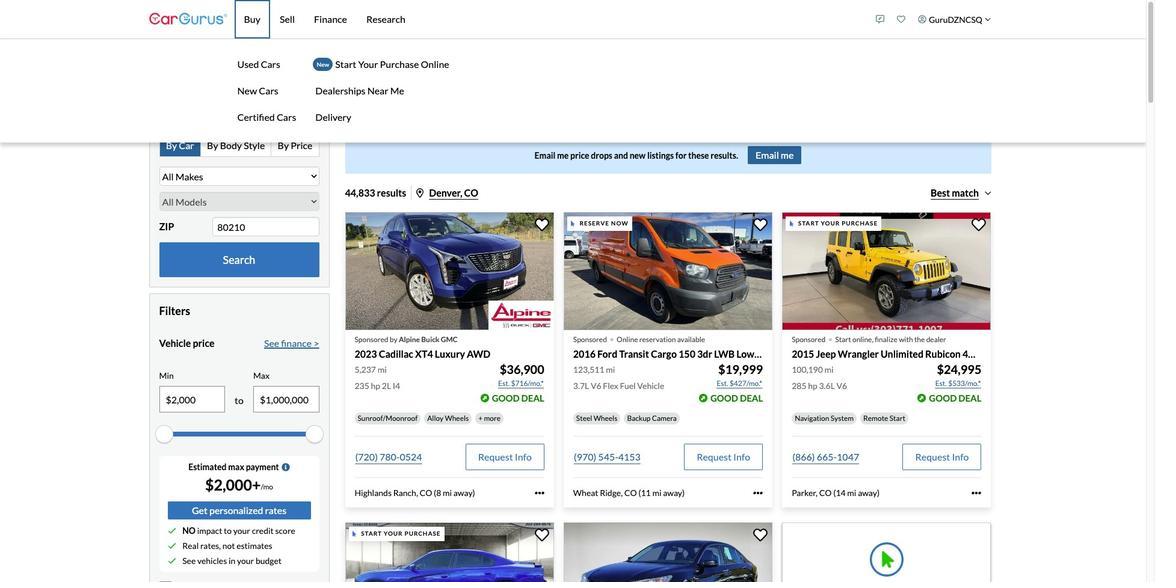 Task type: locate. For each thing, give the bounding box(es) containing it.
0 vertical spatial purchase
[[842, 220, 878, 227]]

1 horizontal spatial good deal
[[711, 393, 763, 404]]

see left finance
[[264, 338, 279, 349]]

denver, right map marker alt icon
[[429, 187, 462, 199]]

2 est. from the left
[[717, 379, 728, 388]]

mi
[[378, 365, 387, 375], [606, 365, 615, 375], [825, 365, 834, 375], [443, 488, 452, 498], [653, 488, 662, 498], [847, 488, 857, 498]]

finance
[[314, 13, 347, 25]]

0 horizontal spatial request info
[[478, 451, 532, 463]]

see
[[264, 338, 279, 349], [182, 556, 196, 566]]

new up dealerships on the left top of the page
[[317, 61, 329, 68]]

mouse pointer image inside start your purchase link
[[353, 531, 356, 537]]

2 horizontal spatial by
[[278, 140, 289, 151]]

· inside "sponsored · online reservation available 2016 ford transit cargo 150 3dr lwb low roof with 60/40 side passenger doors"
[[609, 327, 614, 349]]

0 horizontal spatial start your purchase
[[361, 530, 441, 538]]

tab list
[[159, 134, 319, 157]]

cargo
[[651, 348, 677, 360]]

2 horizontal spatial good deal
[[929, 393, 982, 404]]

wave metallic 2023 cadillac xt4 luxury awd suv / crossover four-wheel drive automatic image
[[345, 213, 554, 330]]

0 horizontal spatial hp
[[371, 381, 380, 391]]

check image left no at the bottom of the page
[[168, 527, 176, 535]]

good down est. $427/mo.* button
[[711, 393, 738, 404]]

start
[[335, 58, 356, 70], [798, 220, 819, 227], [835, 335, 851, 344], [890, 414, 906, 423], [361, 530, 382, 538]]

1 horizontal spatial vehicle
[[637, 381, 664, 391]]

235
[[355, 381, 369, 391]]

5,237
[[355, 365, 376, 375]]

2 sponsored from the left
[[573, 335, 607, 344]]

0 horizontal spatial request info button
[[466, 444, 544, 470]]

certified cars link
[[235, 104, 299, 131]]

cars up new cars link
[[261, 58, 280, 70]]

ellipsis h image for $36,900
[[535, 489, 544, 498]]

0 horizontal spatial wheels
[[445, 414, 469, 423]]

request info for $24,995
[[916, 451, 969, 463]]

1 by from the left
[[166, 140, 177, 151]]

price up min text box
[[193, 338, 215, 349]]

wheels right alloy
[[445, 414, 469, 423]]

mi up 2l
[[378, 365, 387, 375]]

0 horizontal spatial see
[[182, 556, 196, 566]]

search
[[257, 105, 286, 116], [223, 253, 255, 267]]

cars down used cars for sale in denver, co
[[259, 85, 278, 96]]

rates
[[265, 505, 287, 516]]

ranch,
[[393, 488, 418, 498]]

gurudzncsq
[[929, 14, 983, 24]]

0 horizontal spatial request
[[478, 451, 513, 463]]

0 vertical spatial with
[[899, 335, 913, 344]]

est. down $36,900
[[498, 379, 510, 388]]

1 horizontal spatial mouse pointer image
[[790, 221, 794, 227]]

est. for $36,900
[[498, 379, 510, 388]]

1 wheels from the left
[[445, 414, 469, 423]]

0 vertical spatial price
[[570, 150, 589, 161]]

email me button
[[748, 146, 802, 164]]

flex
[[603, 381, 618, 391]]

3.6l
[[819, 381, 835, 391]]

1 deal from the left
[[521, 393, 544, 404]]

0 horizontal spatial me
[[557, 150, 569, 161]]

request info button for $36,900
[[466, 444, 544, 470]]

hp for by
[[371, 381, 380, 391]]

1 vertical spatial denver,
[[429, 187, 462, 199]]

0 vertical spatial denver,
[[281, 66, 330, 84]]

1 horizontal spatial see
[[264, 338, 279, 349]]

buick
[[421, 335, 440, 344]]

1 info from the left
[[515, 451, 532, 463]]

1 horizontal spatial start your purchase
[[798, 220, 878, 227]]

1 ellipsis h image from the left
[[535, 489, 544, 498]]

deal down $716/mo.*
[[521, 393, 544, 404]]

1 horizontal spatial purchase
[[842, 220, 878, 227]]

wheels right steel
[[594, 414, 618, 423]]

v6 right 3.6l
[[837, 381, 847, 391]]

0 horizontal spatial sponsored
[[355, 335, 388, 344]]

sponsored up "60/40"
[[792, 335, 826, 344]]

mi right (11 in the bottom right of the page
[[653, 488, 662, 498]]

(14
[[834, 488, 846, 498]]

by for by car
[[166, 140, 177, 151]]

0 vertical spatial search
[[257, 105, 286, 116]]

1 v6 from the left
[[591, 381, 601, 391]]

max
[[253, 371, 270, 381]]

by car
[[166, 140, 194, 151]]

2 horizontal spatial ellipsis h image
[[972, 489, 982, 498]]

good for $36,900
[[492, 393, 520, 404]]

good deal for $24,995
[[929, 393, 982, 404]]

2l
[[382, 381, 391, 391]]

·
[[609, 327, 614, 349], [828, 327, 833, 349]]

3 deal from the left
[[959, 393, 982, 404]]

1 horizontal spatial denver,
[[429, 187, 462, 199]]

zip
[[159, 221, 174, 232]]

sponsored inside "sponsored · online reservation available 2016 ford transit cargo 150 3dr lwb low roof with 60/40 side passenger doors"
[[573, 335, 607, 344]]

online right 'purchase' in the top of the page
[[421, 58, 449, 70]]

co right map marker alt icon
[[464, 187, 478, 199]]

add a car review image
[[876, 15, 885, 23]]

cars for used cars
[[261, 58, 280, 70]]

ford
[[598, 348, 618, 360]]

mi right '(14'
[[847, 488, 857, 498]]

for left these on the right top of page
[[676, 150, 687, 161]]

3 good from the left
[[929, 393, 957, 404]]

1 horizontal spatial ellipsis h image
[[753, 489, 763, 498]]

1 vertical spatial new
[[237, 85, 257, 96]]

est.
[[498, 379, 510, 388], [717, 379, 728, 388], [936, 379, 947, 388]]

me for email me price drops and new listings for these results.
[[557, 150, 569, 161]]

1 vertical spatial online
[[617, 335, 638, 344]]

2 deal from the left
[[740, 393, 763, 404]]

3 sponsored from the left
[[792, 335, 826, 344]]

1047
[[837, 451, 859, 463]]

1 good from the left
[[492, 393, 520, 404]]

2 horizontal spatial good
[[929, 393, 957, 404]]

alpine buick gmc image
[[489, 301, 554, 330]]

sponsored · start online, finalize with the dealer 2015 jeep wrangler unlimited rubicon 4wd
[[792, 327, 986, 360]]

1 sponsored from the left
[[355, 335, 388, 344]]

new
[[317, 61, 329, 68], [237, 85, 257, 96], [287, 105, 307, 116]]

menu bar
[[0, 0, 1146, 143]]

mouse pointer image
[[790, 221, 794, 227], [353, 531, 356, 537]]

0 vertical spatial mouse pointer image
[[790, 221, 794, 227]]

2 info from the left
[[734, 451, 750, 463]]

0 horizontal spatial good
[[492, 393, 520, 404]]

2 good from the left
[[711, 393, 738, 404]]

1 · from the left
[[609, 327, 614, 349]]

1 horizontal spatial info
[[734, 451, 750, 463]]

1 vertical spatial for
[[676, 150, 687, 161]]

new cars link
[[235, 78, 299, 104]]

1 vertical spatial price
[[193, 338, 215, 349]]

0 vertical spatial vehicle
[[159, 338, 191, 349]]

used cars
[[237, 58, 280, 70]]

0 vertical spatial see
[[264, 338, 279, 349]]

used for used cars for sale in denver, co
[[149, 66, 181, 84]]

check image up check image
[[168, 542, 176, 551]]

2 v6 from the left
[[837, 381, 847, 391]]

by left body
[[207, 140, 218, 151]]

cars left sale
[[184, 66, 213, 84]]

mi inside 100,190 mi 285 hp 3.6l v6
[[825, 365, 834, 375]]

by for by price
[[278, 140, 289, 151]]

me inside button
[[781, 149, 794, 161]]

+
[[479, 414, 483, 423]]

mi inside 5,237 mi 235 hp 2l i4
[[378, 365, 387, 375]]

cars for certified cars
[[277, 111, 296, 123]]

0 vertical spatial online
[[421, 58, 449, 70]]

mi right (8
[[443, 488, 452, 498]]

1 hp from the left
[[371, 381, 380, 391]]

3 request from the left
[[916, 451, 950, 463]]

info for $36,900
[[515, 451, 532, 463]]

3 info from the left
[[952, 451, 969, 463]]

for left sale
[[216, 66, 235, 84]]

menu containing start your purchase online
[[313, 51, 452, 131]]

by inside tab
[[278, 140, 289, 151]]

2 horizontal spatial new
[[317, 61, 329, 68]]

roof
[[756, 348, 777, 360]]

used cars for sale in denver, co
[[149, 66, 354, 84]]

good deal down est. $533/mo.* "button" at the right of the page
[[929, 393, 982, 404]]

3 by from the left
[[278, 140, 289, 151]]

to
[[235, 395, 244, 406], [224, 526, 232, 536]]

get personalized rates button
[[168, 502, 311, 520]]

request info button for $19,999
[[684, 444, 763, 470]]

0 horizontal spatial v6
[[591, 381, 601, 391]]

1 horizontal spatial with
[[899, 335, 913, 344]]

hp inside 100,190 mi 285 hp 3.6l v6
[[808, 381, 818, 391]]

check image
[[168, 527, 176, 535], [168, 542, 176, 551]]

v6
[[591, 381, 601, 391], [837, 381, 847, 391]]

with left 'the'
[[899, 335, 913, 344]]

away) right (8
[[454, 488, 475, 498]]

cars
[[261, 58, 280, 70], [184, 66, 213, 84], [259, 85, 278, 96], [277, 111, 296, 123]]

1 request info from the left
[[478, 451, 532, 463]]

by left car
[[166, 140, 177, 151]]

vehicle inside 123,511 mi 3.7l v6 flex fuel vehicle
[[637, 381, 664, 391]]

sponsored inside 'sponsored by alpine buick gmc 2023 cadillac xt4 luxury awd'
[[355, 335, 388, 344]]

good for $24,995
[[929, 393, 957, 404]]

1 request from the left
[[478, 451, 513, 463]]

new for new cars
[[237, 85, 257, 96]]

in
[[267, 66, 279, 84], [229, 556, 235, 566]]

est. inside $24,995 est. $533/mo.*
[[936, 379, 947, 388]]

navigation system
[[795, 414, 854, 423]]

away) right '(14'
[[858, 488, 880, 498]]

by body style tab
[[201, 134, 272, 157]]

est. inside $36,900 est. $716/mo.*
[[498, 379, 510, 388]]

1 vertical spatial see
[[182, 556, 196, 566]]

vehicle down filters
[[159, 338, 191, 349]]

backup
[[627, 414, 651, 423]]

3 ellipsis h image from the left
[[972, 489, 982, 498]]

highlands ranch, co (8 mi away)
[[355, 488, 475, 498]]

search new tab
[[240, 98, 323, 124]]

0 horizontal spatial info
[[515, 451, 532, 463]]

in down "not"
[[229, 556, 235, 566]]

123,511
[[573, 365, 604, 375]]

with right "roof"
[[779, 348, 798, 360]]

1 horizontal spatial away)
[[663, 488, 685, 498]]

deal down "$533/mo.*"
[[959, 393, 982, 404]]

est. down $24,995
[[936, 379, 947, 388]]

1 vertical spatial purchase
[[405, 530, 441, 538]]

remote start
[[864, 414, 906, 423]]

by
[[166, 140, 177, 151], [207, 140, 218, 151], [278, 140, 289, 151]]

3 request info button from the left
[[903, 444, 982, 470]]

0 vertical spatial to
[[235, 395, 244, 406]]

1 horizontal spatial new
[[287, 105, 307, 116]]

2 · from the left
[[828, 327, 833, 349]]

finalize
[[875, 335, 898, 344]]

2 menu from the left
[[313, 51, 452, 131]]

1 horizontal spatial ·
[[828, 327, 833, 349]]

1 horizontal spatial in
[[267, 66, 279, 84]]

1 good deal from the left
[[492, 393, 544, 404]]

1 horizontal spatial deal
[[740, 393, 763, 404]]

cars up by price
[[277, 111, 296, 123]]

(720)
[[355, 451, 378, 463]]

sponsored for $36,900
[[355, 335, 388, 344]]

2 away) from the left
[[663, 488, 685, 498]]

0 horizontal spatial deal
[[521, 393, 544, 404]]

2 request info button from the left
[[684, 444, 763, 470]]

deal down $427/mo.*
[[740, 393, 763, 404]]

1 horizontal spatial used
[[237, 58, 259, 70]]

map marker alt image
[[417, 189, 424, 198]]

1 menu from the left
[[235, 51, 299, 131]]

Min text field
[[160, 387, 224, 412]]

0 horizontal spatial new
[[237, 85, 257, 96]]

deal for $36,900
[[521, 393, 544, 404]]

co up dealerships on the left top of the page
[[333, 66, 354, 84]]

1 horizontal spatial request info
[[697, 451, 750, 463]]

1 horizontal spatial to
[[235, 395, 244, 406]]

1 vertical spatial start your purchase
[[361, 530, 441, 538]]

steel
[[576, 414, 592, 423]]

2 horizontal spatial away)
[[858, 488, 880, 498]]

good down est. $533/mo.* "button" at the right of the page
[[929, 393, 957, 404]]

remote
[[864, 414, 888, 423]]

4wd
[[963, 348, 986, 360]]

2 vertical spatial new
[[287, 105, 307, 116]]

3 good deal from the left
[[929, 393, 982, 404]]

2 horizontal spatial est.
[[936, 379, 947, 388]]

online
[[421, 58, 449, 70], [617, 335, 638, 344]]

mi down jeep
[[825, 365, 834, 375]]

good deal down 'est. $716/mo.*' button
[[492, 393, 544, 404]]

mi down ford
[[606, 365, 615, 375]]

estimated max payment
[[188, 462, 279, 472]]

gurudzncsq menu
[[870, 2, 997, 36]]

hp left 2l
[[371, 381, 380, 391]]

1 est. from the left
[[498, 379, 510, 388]]

1 horizontal spatial by
[[207, 140, 218, 151]]

0 horizontal spatial in
[[229, 556, 235, 566]]

2 by from the left
[[207, 140, 218, 151]]

good deal for $36,900
[[492, 393, 544, 404]]

0 horizontal spatial vehicle
[[159, 338, 191, 349]]

0 horizontal spatial est.
[[498, 379, 510, 388]]

1 horizontal spatial good
[[711, 393, 738, 404]]

1 request info button from the left
[[466, 444, 544, 470]]

· inside the sponsored · start online, finalize with the dealer 2015 jeep wrangler unlimited rubicon 4wd
[[828, 327, 833, 349]]

vehicle right fuel
[[637, 381, 664, 391]]

2 horizontal spatial request info button
[[903, 444, 982, 470]]

1 horizontal spatial search
[[257, 105, 286, 116]]

1 vertical spatial check image
[[168, 542, 176, 551]]

in up new cars
[[267, 66, 279, 84]]

tab
[[155, 98, 240, 124]]

online up transit
[[617, 335, 638, 344]]

hp inside 5,237 mi 235 hp 2l i4
[[371, 381, 380, 391]]

1 horizontal spatial menu
[[313, 51, 452, 131]]

hp right 285
[[808, 381, 818, 391]]

cadillac
[[379, 348, 413, 360]]

2 horizontal spatial deal
[[959, 393, 982, 404]]

2 good deal from the left
[[711, 393, 763, 404]]

0 horizontal spatial email
[[535, 150, 556, 161]]

to up real rates, not estimates at left bottom
[[224, 526, 232, 536]]

0 vertical spatial check image
[[168, 527, 176, 535]]

the
[[915, 335, 925, 344]]

1 vertical spatial with
[[779, 348, 798, 360]]

0 horizontal spatial search
[[223, 253, 255, 267]]

285
[[792, 381, 807, 391]]

1 vertical spatial vehicle
[[637, 381, 664, 391]]

start your purchase online
[[335, 58, 449, 70]]

price left drops
[[570, 150, 589, 161]]

new up by price
[[287, 105, 307, 116]]

1 horizontal spatial est.
[[717, 379, 728, 388]]

menu
[[235, 51, 299, 131], [313, 51, 452, 131]]

1 horizontal spatial request
[[697, 451, 732, 463]]

sponsored for $19,999
[[573, 335, 607, 344]]

est. inside $19,999 est. $427/mo.*
[[717, 379, 728, 388]]

1 horizontal spatial request info button
[[684, 444, 763, 470]]

research button
[[357, 0, 415, 39]]

2 ellipsis h image from the left
[[753, 489, 763, 498]]

2023
[[355, 348, 377, 360]]

sponsored up 2016
[[573, 335, 607, 344]]

1 horizontal spatial me
[[781, 149, 794, 161]]

denver, up dealerships on the left top of the page
[[281, 66, 330, 84]]

new down sale
[[237, 85, 257, 96]]

me for email me
[[781, 149, 794, 161]]

$427/mo.*
[[730, 379, 762, 388]]

see for see finance >
[[264, 338, 279, 349]]

see down real
[[182, 556, 196, 566]]

150
[[679, 348, 696, 360]]

1 horizontal spatial online
[[617, 335, 638, 344]]

start your purchase link
[[345, 523, 557, 582]]

body
[[220, 140, 242, 151]]

away)
[[454, 488, 475, 498], [663, 488, 685, 498], [858, 488, 880, 498]]

email right results.
[[756, 149, 779, 161]]

ellipsis h image
[[535, 489, 544, 498], [753, 489, 763, 498], [972, 489, 982, 498]]

see finance > link
[[264, 337, 319, 351]]

wrangler
[[838, 348, 879, 360]]

lwb
[[714, 348, 735, 360]]

estimated
[[188, 462, 227, 472]]

email inside email me button
[[756, 149, 779, 161]]

no impact to your credit score
[[182, 526, 295, 536]]

0 horizontal spatial with
[[779, 348, 798, 360]]

search inside search new tab
[[257, 105, 286, 116]]

request
[[478, 451, 513, 463], [697, 451, 732, 463], [916, 451, 950, 463]]

no
[[182, 526, 196, 536]]

away) for ·
[[663, 488, 685, 498]]

estimates
[[237, 541, 272, 551]]

info circle image
[[281, 463, 290, 472]]

1 away) from the left
[[454, 488, 475, 498]]

0 horizontal spatial away)
[[454, 488, 475, 498]]

1 horizontal spatial email
[[756, 149, 779, 161]]

email
[[756, 149, 779, 161], [535, 150, 556, 161]]

3 away) from the left
[[858, 488, 880, 498]]

good down 'est. $716/mo.*' button
[[492, 393, 520, 404]]

3 request info from the left
[[916, 451, 969, 463]]

· right "60/40"
[[828, 327, 833, 349]]

see finance >
[[264, 338, 319, 349]]

0 horizontal spatial denver,
[[281, 66, 330, 84]]

0 horizontal spatial mouse pointer image
[[353, 531, 356, 537]]

search inside search button
[[223, 253, 255, 267]]

2 horizontal spatial request info
[[916, 451, 969, 463]]

$24,995
[[937, 362, 982, 377]]

system
[[831, 414, 854, 423]]

0 horizontal spatial good deal
[[492, 393, 544, 404]]

by left price
[[278, 140, 289, 151]]

used inside menu
[[237, 58, 259, 70]]

to left max text box
[[235, 395, 244, 406]]

665-
[[817, 451, 837, 463]]

sponsored inside the sponsored · start online, finalize with the dealer 2015 jeep wrangler unlimited rubicon 4wd
[[792, 335, 826, 344]]

request info for $19,999
[[697, 451, 750, 463]]

· for $24,995
[[828, 327, 833, 349]]

v6 inside 100,190 mi 285 hp 3.6l v6
[[837, 381, 847, 391]]

0 vertical spatial in
[[267, 66, 279, 84]]

est. down the $19,999
[[717, 379, 728, 388]]

v6 left the flex
[[591, 381, 601, 391]]

start inside the sponsored · start online, finalize with the dealer 2015 jeep wrangler unlimited rubicon 4wd
[[835, 335, 851, 344]]

1 vertical spatial search
[[223, 253, 255, 267]]

away) right (11 in the bottom right of the page
[[663, 488, 685, 498]]

0 horizontal spatial to
[[224, 526, 232, 536]]

co left (11 in the bottom right of the page
[[624, 488, 637, 498]]

buy button
[[234, 0, 270, 39]]

0 horizontal spatial menu
[[235, 51, 299, 131]]

2 horizontal spatial request
[[916, 451, 950, 463]]

· left transit
[[609, 327, 614, 349]]

1 horizontal spatial wheels
[[594, 414, 618, 423]]

research
[[366, 13, 406, 25]]

2 request from the left
[[697, 451, 732, 463]]

0 horizontal spatial purchase
[[405, 530, 441, 538]]

2 hp from the left
[[808, 381, 818, 391]]

3 est. from the left
[[936, 379, 947, 388]]

· for $19,999
[[609, 327, 614, 349]]

0 horizontal spatial ellipsis h image
[[535, 489, 544, 498]]

request info for $36,900
[[478, 451, 532, 463]]

by price tab
[[272, 134, 319, 157]]

good for $19,999
[[711, 393, 738, 404]]

certified cars
[[237, 111, 296, 123]]

cars for used cars for sale in denver, co
[[184, 66, 213, 84]]

2 wheels from the left
[[594, 414, 618, 423]]

2 horizontal spatial info
[[952, 451, 969, 463]]

sponsored up 2023
[[355, 335, 388, 344]]

1 horizontal spatial v6
[[837, 381, 847, 391]]

good deal down est. $427/mo.* button
[[711, 393, 763, 404]]

2 request info from the left
[[697, 451, 750, 463]]

0 vertical spatial new
[[317, 61, 329, 68]]

email left drops
[[535, 150, 556, 161]]

results
[[377, 187, 406, 199]]



Task type: describe. For each thing, give the bounding box(es) containing it.
jeep
[[816, 348, 836, 360]]

finance button
[[304, 0, 357, 39]]

wheels for alloy wheels
[[445, 414, 469, 423]]

4153
[[618, 451, 641, 463]]

rubicon
[[926, 348, 961, 360]]

with inside the sponsored · start online, finalize with the dealer 2015 jeep wrangler unlimited rubicon 4wd
[[899, 335, 913, 344]]

deal for $19,999
[[740, 393, 763, 404]]

budget
[[256, 556, 282, 566]]

start your purchase for baja yellow clearcoat 2015 jeep wrangler unlimited rubicon 4wd suv / crossover four-wheel drive automatic
[[798, 220, 878, 227]]

(8
[[434, 488, 441, 498]]

awd
[[467, 348, 491, 360]]

menu containing used cars
[[235, 51, 299, 131]]

parker, co (14 mi away)
[[792, 488, 880, 498]]

wheat
[[573, 488, 598, 498]]

purchase for baja yellow clearcoat 2015 jeep wrangler unlimited rubicon 4wd suv / crossover four-wheel drive automatic
[[842, 220, 878, 227]]

start your purchase for blue 2013 dodge charger r/t road & track rwd sedan rear-wheel drive automatic image
[[361, 530, 441, 538]]

mi inside 123,511 mi 3.7l v6 flex fuel vehicle
[[606, 365, 615, 375]]

sale
[[238, 66, 264, 84]]

your
[[358, 58, 378, 70]]

good deal for $19,999
[[711, 393, 763, 404]]

sunroof/moonroof
[[358, 414, 418, 423]]

(866) 665-1047 button
[[792, 444, 860, 470]]

request for $19,999
[[697, 451, 732, 463]]

hp for ·
[[808, 381, 818, 391]]

0 horizontal spatial price
[[193, 338, 215, 349]]

camera
[[652, 414, 677, 423]]

email for email me
[[756, 149, 779, 161]]

tab list containing by car
[[159, 134, 319, 157]]

0 horizontal spatial for
[[216, 66, 235, 84]]

credit
[[252, 526, 274, 536]]

orange 2016 ford transit cargo 150 3dr lwb low roof with 60/40 side passenger doors van rear-wheel drive automatic image
[[564, 213, 773, 330]]

(720) 780-0524 button
[[355, 444, 423, 470]]

highlands
[[355, 488, 392, 498]]

request for $36,900
[[478, 451, 513, 463]]

used for used cars
[[237, 58, 259, 70]]

xt4
[[415, 348, 433, 360]]

gmc
[[441, 335, 458, 344]]

545-
[[598, 451, 618, 463]]

wheels for steel wheels
[[594, 414, 618, 423]]

request info button for $24,995
[[903, 444, 982, 470]]

44,833
[[345, 187, 375, 199]]

est. $533/mo.* button
[[935, 378, 982, 390]]

start inside menu
[[335, 58, 356, 70]]

away) for alpine buick gmc
[[454, 488, 475, 498]]

alloy wheels
[[427, 414, 469, 423]]

luxury
[[435, 348, 465, 360]]

sell button
[[270, 0, 304, 39]]

1 check image from the top
[[168, 527, 176, 535]]

$716/mo.*
[[511, 379, 544, 388]]

new cars
[[237, 85, 278, 96]]

$19,999
[[719, 362, 763, 377]]

sponsored by alpine buick gmc 2023 cadillac xt4 luxury awd
[[355, 335, 491, 360]]

/mo
[[261, 483, 273, 492]]

real rates, not estimates
[[182, 541, 272, 551]]

real
[[182, 541, 199, 551]]

deal for $24,995
[[959, 393, 982, 404]]

passenger
[[848, 348, 892, 360]]

by for by body style
[[207, 140, 218, 151]]

baja yellow clearcoat 2015 jeep wrangler unlimited rubicon 4wd suv / crossover four-wheel drive automatic image
[[782, 213, 991, 330]]

listings
[[647, 150, 674, 161]]

60/40
[[800, 348, 826, 360]]

$36,900
[[500, 362, 544, 377]]

saved cars image
[[897, 15, 906, 23]]

mouse pointer image
[[571, 221, 575, 227]]

purchase
[[380, 58, 419, 70]]

online inside "sponsored · online reservation available 2016 ford transit cargo 150 3dr lwb low roof with 60/40 side passenger doors"
[[617, 335, 638, 344]]

start inside start your purchase link
[[361, 530, 382, 538]]

0 horizontal spatial online
[[421, 58, 449, 70]]

est. for $24,995
[[936, 379, 947, 388]]

search new tab list
[[154, 97, 324, 124]]

check image
[[168, 557, 176, 566]]

see for see vehicles in your budget
[[182, 556, 196, 566]]

ellipsis h image for $24,995
[[972, 489, 982, 498]]

(970) 545-4153
[[574, 451, 641, 463]]

search for search
[[223, 253, 255, 267]]

gurudzncsq button
[[912, 2, 997, 36]]

reserve now
[[580, 220, 629, 227]]

with inside "sponsored · online reservation available 2016 ford transit cargo 150 3dr lwb low roof with 60/40 side passenger doors"
[[779, 348, 798, 360]]

(970) 545-4153 button
[[573, 444, 641, 470]]

co left (8
[[420, 488, 432, 498]]

co left '(14'
[[819, 488, 832, 498]]

v6 inside 123,511 mi 3.7l v6 flex fuel vehicle
[[591, 381, 601, 391]]

purchase for blue 2013 dodge charger r/t road & track rwd sedan rear-wheel drive automatic image
[[405, 530, 441, 538]]

available
[[677, 335, 705, 344]]

sponsored · online reservation available 2016 ford transit cargo 150 3dr lwb low roof with 60/40 side passenger doors
[[573, 327, 920, 360]]

get personalized rates
[[192, 505, 287, 516]]

reservation
[[639, 335, 676, 344]]

mouse pointer image for blue 2013 dodge charger r/t road & track rwd sedan rear-wheel drive automatic image
[[353, 531, 356, 537]]

new inside tab
[[287, 105, 307, 116]]

$2,000+
[[205, 476, 261, 494]]

mouse pointer image for baja yellow clearcoat 2015 jeep wrangler unlimited rubicon 4wd suv / crossover four-wheel drive automatic
[[790, 221, 794, 227]]

ZIP telephone field
[[213, 217, 319, 237]]

new for new
[[317, 61, 329, 68]]

certified
[[237, 111, 275, 123]]

results.
[[711, 150, 738, 161]]

dealer
[[926, 335, 946, 344]]

see vehicles in your budget
[[182, 556, 282, 566]]

info for $19,999
[[734, 451, 750, 463]]

email for email me price drops and new listings for these results.
[[535, 150, 556, 161]]

price
[[291, 140, 313, 151]]

alpine
[[399, 335, 420, 344]]

$24,995 est. $533/mo.*
[[936, 362, 982, 388]]

cars for new cars
[[259, 85, 278, 96]]

fuel
[[620, 381, 636, 391]]

search for search new
[[257, 105, 286, 116]]

dealerships near me link
[[313, 78, 452, 104]]

2 check image from the top
[[168, 542, 176, 551]]

black 2013 honda accord ex-l sedan front-wheel drive continuously variable transmission image
[[564, 523, 773, 582]]

wheat ridge, co (11 mi away)
[[573, 488, 685, 498]]

transit
[[619, 348, 649, 360]]

info for $24,995
[[952, 451, 969, 463]]

i4
[[393, 381, 400, 391]]

drops
[[591, 150, 613, 161]]

+ more
[[479, 414, 501, 423]]

cargurus logo homepage link image
[[149, 2, 227, 36]]

by car tab
[[160, 134, 201, 157]]

blue 2013 dodge charger r/t road & track rwd sedan rear-wheel drive automatic image
[[345, 523, 554, 582]]

near
[[367, 85, 389, 96]]

ellipsis h image for $19,999
[[753, 489, 763, 498]]

request for $24,995
[[916, 451, 950, 463]]

cargurus logo homepage link link
[[149, 2, 227, 36]]

100,190
[[792, 365, 823, 375]]

by
[[390, 335, 397, 344]]

score
[[275, 526, 295, 536]]

Max text field
[[254, 387, 319, 412]]

low
[[737, 348, 755, 360]]

chevron down image
[[985, 16, 991, 22]]

est. for $19,999
[[717, 379, 728, 388]]

sponsored for $24,995
[[792, 335, 826, 344]]

side
[[828, 348, 847, 360]]

menu bar containing buy
[[0, 0, 1146, 143]]

online,
[[853, 335, 874, 344]]

search button
[[159, 243, 319, 277]]

alloy
[[427, 414, 444, 423]]

dealerships
[[316, 85, 366, 96]]

780-
[[380, 451, 400, 463]]

user icon image
[[919, 15, 927, 23]]

filters
[[159, 304, 190, 318]]

gurudzncsq menu item
[[912, 2, 997, 36]]

denver, co
[[429, 187, 478, 199]]

dealerships near me
[[316, 85, 404, 96]]

1 horizontal spatial price
[[570, 150, 589, 161]]

used cars link
[[235, 51, 299, 78]]

3dr
[[697, 348, 712, 360]]

$2,000+ /mo
[[205, 476, 273, 494]]

2016
[[573, 348, 596, 360]]

1 vertical spatial to
[[224, 526, 232, 536]]

123,511 mi 3.7l v6 flex fuel vehicle
[[573, 365, 664, 391]]

1 vertical spatial in
[[229, 556, 235, 566]]



Task type: vqa. For each thing, say whether or not it's contained in the screenshot.
People
no



